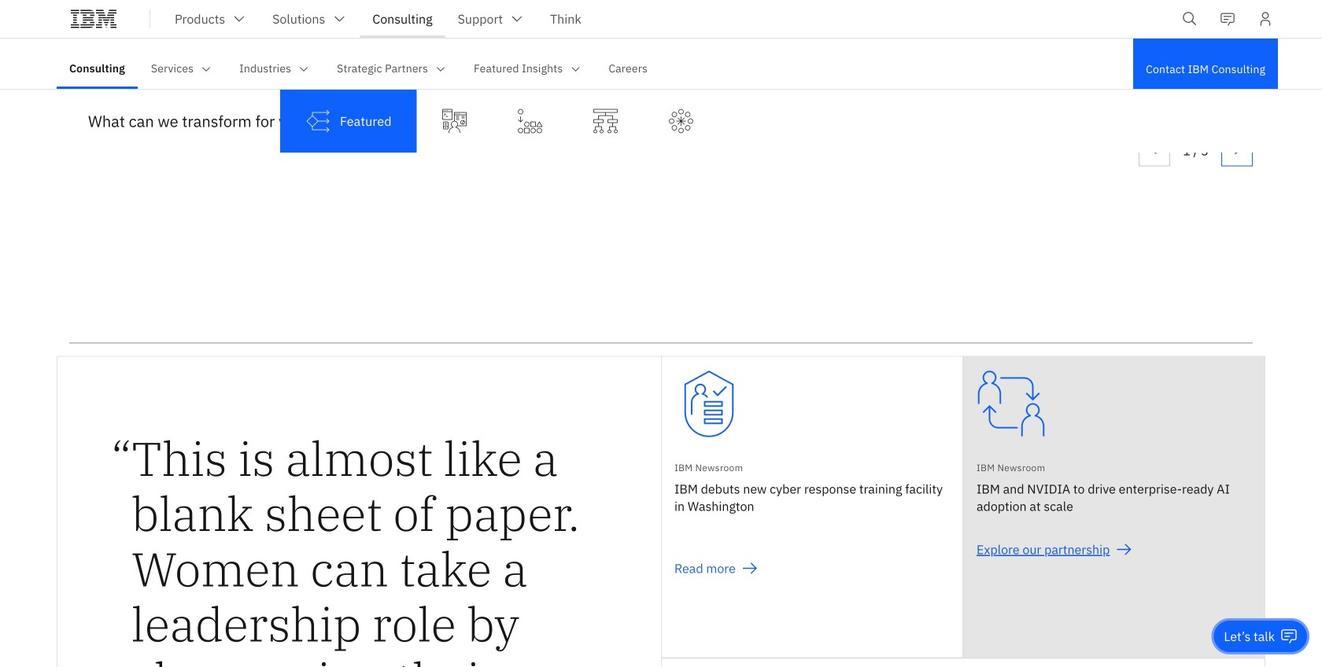 Task type: vqa. For each thing, say whether or not it's contained in the screenshot.
The Search TEXT FIELD
no



Task type: describe. For each thing, give the bounding box(es) containing it.
let's talk element
[[1225, 628, 1276, 646]]



